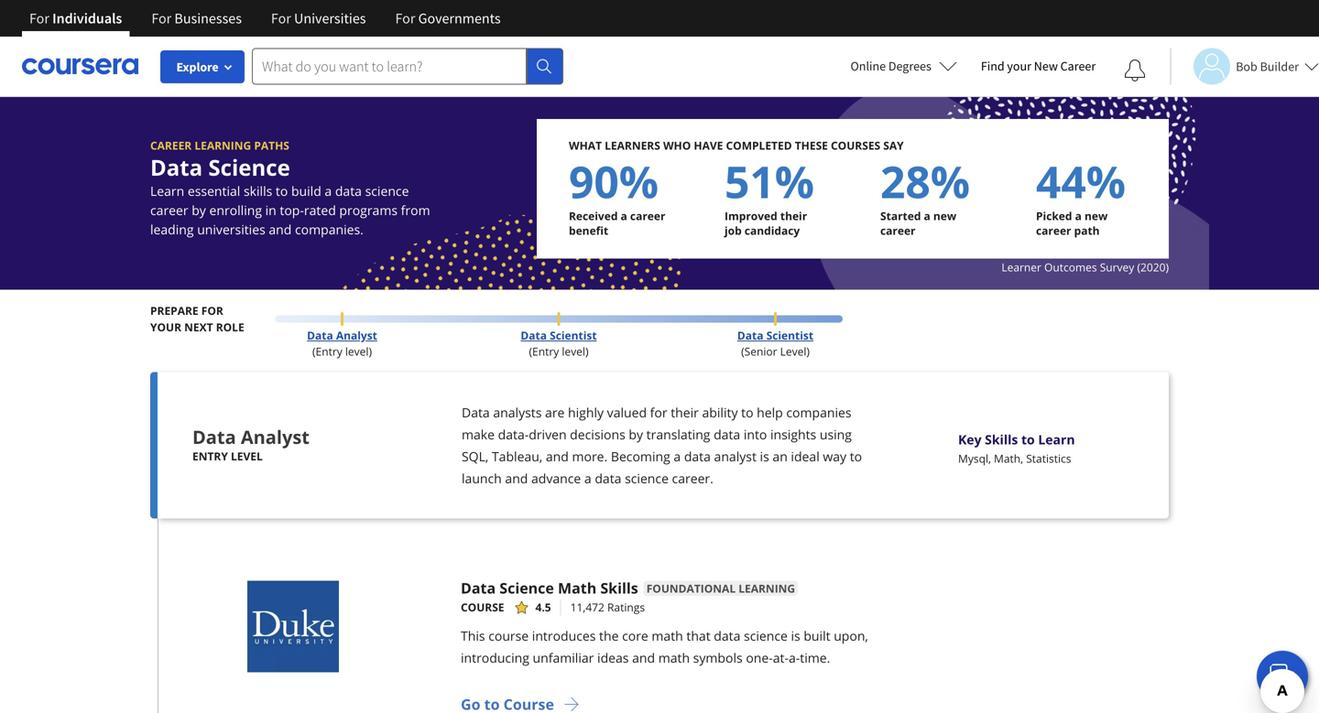Task type: describe. For each thing, give the bounding box(es) containing it.
a inside the 90% received a career benefit
[[621, 208, 628, 224]]

online degrees button
[[836, 46, 972, 86]]

are
[[545, 404, 565, 422]]

upon,
[[834, 628, 869, 645]]

entry for analyst
[[316, 344, 343, 359]]

paths
[[254, 138, 289, 153]]

completed
[[726, 138, 792, 153]]

rated
[[304, 202, 336, 219]]

data-
[[498, 426, 529, 444]]

4.5
[[536, 600, 551, 615]]

governments
[[418, 9, 501, 27]]

scientist for level
[[767, 328, 814, 343]]

bob builder button
[[1171, 48, 1320, 85]]

advance
[[532, 470, 581, 488]]

51%
[[725, 151, 815, 211]]

data for data scientist ( senior level )
[[738, 328, 764, 343]]

find your new career link
[[972, 55, 1105, 78]]

data inside career learning paths data science learn essential skills to build a data science career by enrolling in top-rated programs from leading universities and companies.
[[150, 153, 203, 182]]

becoming
[[611, 448, 671, 466]]

explore
[[176, 59, 219, 75]]

time.
[[800, 650, 831, 667]]

for governments
[[395, 9, 501, 27]]

benefit
[[569, 223, 609, 238]]

data analysts are highly valued for their ability to help companies make data-driven decisions by translating data into insights using sql, tableau, and more. becoming a data analyst is an ideal way to launch and advance a data science career.
[[462, 404, 863, 488]]

degrees
[[889, 58, 932, 74]]

data for data analyst entry level
[[192, 425, 236, 450]]

individuals
[[52, 9, 122, 27]]

data analyst link
[[307, 328, 377, 343]]

11,472 ratings
[[571, 600, 645, 615]]

a-
[[789, 650, 800, 667]]

bob
[[1237, 58, 1258, 75]]

companies
[[787, 404, 852, 422]]

show notifications image
[[1125, 60, 1147, 82]]

career inside 44% picked a new career path
[[1037, 223, 1072, 238]]

by inside career learning paths data science learn essential skills to build a data science career by enrolling in top-rated programs from leading universities and companies.
[[192, 202, 206, 219]]

data analyst ( entry level )
[[307, 328, 377, 359]]

entry for scientist
[[533, 344, 559, 359]]

introducing
[[461, 650, 530, 667]]

entry inside data analyst entry level
[[192, 449, 228, 464]]

bob builder
[[1237, 58, 1300, 75]]

build
[[291, 182, 321, 200]]

their inside data analysts are highly valued for their ability to help companies make data-driven decisions by translating data into insights using sql, tableau, and more. becoming a data analyst is an ideal way to launch and advance a data science career.
[[671, 404, 699, 422]]

for inside prepare for your next role
[[201, 303, 223, 318]]

businesses
[[175, 9, 242, 27]]

candidacy
[[745, 223, 800, 238]]

for
[[650, 404, 668, 422]]

unfamiliar
[[533, 650, 594, 667]]

universities
[[197, 221, 266, 238]]

analyst for data analyst ( entry level )
[[336, 328, 377, 343]]

course
[[461, 600, 505, 615]]

a down translating on the bottom of the page
[[674, 448, 681, 466]]

your
[[150, 320, 181, 335]]

ratings
[[608, 600, 645, 615]]

statistics
[[1027, 451, 1072, 466]]

valued
[[607, 404, 647, 422]]

data scientist link for senior
[[738, 328, 814, 343]]

for for universities
[[271, 9, 291, 27]]

( for data scientist ( senior level )
[[742, 344, 745, 359]]

way
[[823, 448, 847, 466]]

new for 44%
[[1085, 208, 1108, 224]]

outcomes
[[1045, 260, 1098, 275]]

to inside key skills to learn mysql, math, statistics
[[1022, 431, 1035, 449]]

what learners who have completed these courses say
[[569, 138, 904, 153]]

) for data analyst ( entry level )
[[369, 344, 372, 359]]

for for individuals
[[29, 9, 49, 27]]

for for governments
[[395, 9, 416, 27]]

the
[[599, 628, 619, 645]]

learn inside key skills to learn mysql, math, statistics
[[1039, 431, 1076, 449]]

is inside this course introduces the core math that data science is built upon, introducing unfamiliar ideas and math symbols one-at-a-time.
[[791, 628, 801, 645]]

data down ability in the bottom right of the page
[[714, 426, 741, 444]]

level for data analyst ( entry level )
[[345, 344, 369, 359]]

for for businesses
[[152, 9, 172, 27]]

data down more.
[[595, 470, 622, 488]]

path
[[1075, 223, 1100, 238]]

( for data scientist ( entry level )
[[529, 344, 533, 359]]

who
[[663, 138, 691, 153]]

a inside 44% picked a new career path
[[1076, 208, 1082, 224]]

career inside career learning paths data science learn essential skills to build a data science career by enrolling in top-rated programs from leading universities and companies.
[[150, 202, 188, 219]]

a inside career learning paths data science learn essential skills to build a data science career by enrolling in top-rated programs from leading universities and companies.
[[325, 182, 332, 200]]

ability
[[702, 404, 738, 422]]

is inside data analysts are highly valued for their ability to help companies make data-driven decisions by translating data into insights using sql, tableau, and more. becoming a data analyst is an ideal way to launch and advance a data science career.
[[760, 448, 770, 466]]

filled star image
[[516, 601, 528, 614]]

ideas
[[598, 650, 629, 667]]

and down tableau,
[[505, 470, 528, 488]]

learning inside career learning paths data science learn essential skills to build a data science career by enrolling in top-rated programs from leading universities and companies.
[[195, 138, 251, 153]]

learner
[[1002, 260, 1042, 275]]

role
[[216, 320, 244, 335]]

picked
[[1037, 208, 1073, 224]]

universities
[[294, 9, 366, 27]]

builder
[[1261, 58, 1300, 75]]

and inside this course introduces the core math that data science is built upon, introducing unfamiliar ideas and math symbols one-at-a-time.
[[632, 650, 655, 667]]

analysts
[[493, 404, 542, 422]]

ideal
[[791, 448, 820, 466]]

data scientist ( senior level )
[[738, 328, 814, 359]]

into
[[744, 426, 767, 444]]

( for data analyst ( entry level )
[[313, 344, 316, 359]]

new for 28%
[[934, 208, 957, 224]]

enrolling
[[209, 202, 262, 219]]

their inside 51% improved their job candidacy
[[781, 208, 808, 224]]

built
[[804, 628, 831, 645]]

programs
[[339, 202, 398, 219]]

skills inside key skills to learn mysql, math, statistics
[[985, 431, 1019, 449]]

introduces
[[532, 628, 596, 645]]

online
[[851, 58, 886, 74]]

) for data scientist ( entry level )
[[586, 344, 589, 359]]

and up advance
[[546, 448, 569, 466]]

a inside 28% started a new career
[[924, 208, 931, 224]]

more.
[[572, 448, 608, 466]]

help
[[757, 404, 783, 422]]



Task type: locate. For each thing, give the bounding box(es) containing it.
science inside this course introduces the core math that data science is built upon, introducing unfamiliar ideas and math symbols one-at-a-time.
[[744, 628, 788, 645]]

( down data analyst 'link'
[[313, 344, 316, 359]]

for left individuals
[[29, 9, 49, 27]]

28%
[[881, 151, 971, 211]]

0 horizontal spatial learn
[[150, 182, 184, 200]]

data
[[335, 182, 362, 200], [714, 426, 741, 444], [684, 448, 711, 466], [595, 470, 622, 488], [714, 628, 741, 645]]

0 horizontal spatial by
[[192, 202, 206, 219]]

2 scientist from the left
[[767, 328, 814, 343]]

for left "universities"
[[271, 9, 291, 27]]

data up career.
[[684, 448, 711, 466]]

1 data scientist link from the left
[[521, 328, 597, 343]]

0 vertical spatial career
[[1061, 58, 1096, 74]]

1 vertical spatial their
[[671, 404, 699, 422]]

1 vertical spatial career
[[150, 138, 192, 153]]

math down 'that'
[[659, 650, 690, 667]]

to up math, in the bottom of the page
[[1022, 431, 1035, 449]]

11,472
[[571, 600, 605, 615]]

) inside 'data scientist ( entry level )'
[[586, 344, 589, 359]]

prepare for your next role
[[150, 303, 244, 335]]

0 vertical spatial analyst
[[336, 328, 377, 343]]

2 horizontal spatial level
[[562, 344, 586, 359]]

data for data scientist ( entry level )
[[521, 328, 547, 343]]

by down essential
[[192, 202, 206, 219]]

1 vertical spatial learning
[[739, 582, 796, 597]]

science inside career learning paths data science learn essential skills to build a data science career by enrolling in top-rated programs from leading universities and companies.
[[208, 153, 290, 182]]

1 horizontal spatial level
[[345, 344, 369, 359]]

data up symbols
[[714, 628, 741, 645]]

learning up one-
[[739, 582, 796, 597]]

3 ( from the left
[[742, 344, 745, 359]]

career right the received
[[630, 208, 666, 224]]

data for data analysts are highly valued for their ability to help companies make data-driven decisions by translating data into insights using sql, tableau, and more. becoming a data analyst is an ideal way to launch and advance a data science career.
[[462, 404, 490, 422]]

a right picked
[[1076, 208, 1082, 224]]

top-
[[280, 202, 304, 219]]

for universities
[[271, 9, 366, 27]]

0 horizontal spatial science
[[208, 153, 290, 182]]

1 horizontal spatial learning
[[739, 582, 796, 597]]

0 vertical spatial skills
[[985, 431, 1019, 449]]

1 horizontal spatial science
[[625, 470, 669, 488]]

entry inside data analyst ( entry level )
[[316, 344, 343, 359]]

math left 'that'
[[652, 628, 683, 645]]

highly
[[568, 404, 604, 422]]

0 vertical spatial their
[[781, 208, 808, 224]]

job
[[725, 223, 742, 238]]

1 vertical spatial skills
[[601, 579, 639, 598]]

learn inside career learning paths data science learn essential skills to build a data science career by enrolling in top-rated programs from leading universities and companies.
[[150, 182, 184, 200]]

analyst for data analyst entry level
[[241, 425, 310, 450]]

science down becoming
[[625, 470, 669, 488]]

2 new from the left
[[1085, 208, 1108, 224]]

1 horizontal spatial scientist
[[767, 328, 814, 343]]

2 vertical spatial science
[[744, 628, 788, 645]]

1 horizontal spatial (
[[529, 344, 533, 359]]

1 vertical spatial analyst
[[241, 425, 310, 450]]

0 horizontal spatial )
[[369, 344, 372, 359]]

2 data scientist link from the left
[[738, 328, 814, 343]]

1 horizontal spatial analyst
[[336, 328, 377, 343]]

these
[[795, 138, 828, 153]]

improved
[[725, 208, 778, 224]]

senior
[[745, 344, 778, 359]]

0 vertical spatial is
[[760, 448, 770, 466]]

explore button
[[160, 50, 245, 83]]

essential
[[188, 182, 240, 200]]

level
[[780, 344, 807, 359]]

key
[[959, 431, 982, 449]]

career left 'path'
[[1037, 223, 1072, 238]]

( inside data analyst ( entry level )
[[313, 344, 316, 359]]

level inside 'data scientist ( entry level )'
[[562, 344, 586, 359]]

data scientist link up "are" on the bottom
[[521, 328, 597, 343]]

0 vertical spatial learn
[[150, 182, 184, 200]]

skills
[[244, 182, 272, 200]]

sql,
[[462, 448, 489, 466]]

1 vertical spatial science
[[500, 579, 554, 598]]

1 vertical spatial is
[[791, 628, 801, 645]]

learning inside data science math skills foundational learning
[[739, 582, 796, 597]]

career learning paths data science learn essential skills to build a data science career by enrolling in top-rated programs from leading universities and companies.
[[150, 138, 430, 238]]

new right started
[[934, 208, 957, 224]]

level inside data analyst entry level
[[231, 449, 263, 464]]

find
[[981, 58, 1005, 74]]

28% started a new career
[[881, 151, 971, 238]]

to left help
[[742, 404, 754, 422]]

decisions
[[570, 426, 626, 444]]

learn
[[150, 182, 184, 200], [1039, 431, 1076, 449]]

career
[[150, 202, 188, 219], [630, 208, 666, 224], [881, 223, 916, 238], [1037, 223, 1072, 238]]

1 horizontal spatial skills
[[985, 431, 1019, 449]]

science up enrolling
[[208, 153, 290, 182]]

1 horizontal spatial their
[[781, 208, 808, 224]]

data scientist link for entry
[[521, 328, 597, 343]]

a right started
[[924, 208, 931, 224]]

and down 'in'
[[269, 221, 292, 238]]

science inside data analysts are highly valued for their ability to help companies make data-driven decisions by translating data into insights using sql, tableau, and more. becoming a data analyst is an ideal way to launch and advance a data science career.
[[625, 470, 669, 488]]

1 horizontal spatial by
[[629, 426, 643, 444]]

2 ( from the left
[[529, 344, 533, 359]]

0 horizontal spatial (
[[313, 344, 316, 359]]

key skills to learn mysql, math, statistics
[[959, 431, 1076, 466]]

data scientist link up senior
[[738, 328, 814, 343]]

next
[[184, 320, 213, 335]]

0 horizontal spatial level
[[231, 449, 263, 464]]

scientist inside the data scientist ( senior level )
[[767, 328, 814, 343]]

make
[[462, 426, 495, 444]]

entry
[[316, 344, 343, 359], [533, 344, 559, 359], [192, 449, 228, 464]]

0 vertical spatial science
[[208, 153, 290, 182]]

2 horizontal spatial entry
[[533, 344, 559, 359]]

started
[[881, 208, 921, 224]]

your
[[1008, 58, 1032, 74]]

career right new
[[1061, 58, 1096, 74]]

banner navigation
[[15, 0, 516, 37]]

) right senior
[[807, 344, 810, 359]]

0 horizontal spatial scientist
[[550, 328, 597, 343]]

data inside data analyst ( entry level )
[[307, 328, 333, 343]]

1 horizontal spatial )
[[586, 344, 589, 359]]

learning up essential
[[195, 138, 251, 153]]

learners
[[605, 138, 661, 153]]

level for data scientist ( entry level )
[[562, 344, 586, 359]]

What do you want to learn? text field
[[252, 48, 527, 85]]

( inside the data scientist ( senior level )
[[742, 344, 745, 359]]

their right improved
[[781, 208, 808, 224]]

using
[[820, 426, 852, 444]]

a down more.
[[585, 470, 592, 488]]

level inside data analyst ( entry level )
[[345, 344, 369, 359]]

0 horizontal spatial learning
[[195, 138, 251, 153]]

(2020)
[[1138, 260, 1169, 275]]

2 horizontal spatial science
[[744, 628, 788, 645]]

career up essential
[[150, 138, 192, 153]]

for
[[29, 9, 49, 27], [152, 9, 172, 27], [271, 9, 291, 27], [395, 9, 416, 27], [201, 303, 223, 318]]

0 vertical spatial science
[[365, 182, 409, 200]]

data inside data analysts are highly valued for their ability to help companies make data-driven decisions by translating data into insights using sql, tableau, and more. becoming a data analyst is an ideal way to launch and advance a data science career.
[[462, 404, 490, 422]]

data scientist ( entry level )
[[521, 328, 597, 359]]

career inside the 90% received a career benefit
[[630, 208, 666, 224]]

career inside career learning paths data science learn essential skills to build a data science career by enrolling in top-rated programs from leading universities and companies.
[[150, 138, 192, 153]]

data scientist link
[[521, 328, 597, 343], [738, 328, 814, 343]]

chat with us image
[[1268, 663, 1298, 692]]

2 horizontal spatial )
[[807, 344, 810, 359]]

data inside this course introduces the core math that data science is built upon, introducing unfamiliar ideas and math symbols one-at-a-time.
[[714, 628, 741, 645]]

1 vertical spatial by
[[629, 426, 643, 444]]

1 horizontal spatial entry
[[316, 344, 343, 359]]

0 vertical spatial by
[[192, 202, 206, 219]]

0 horizontal spatial analyst
[[241, 425, 310, 450]]

learner outcomes survey (2020)
[[1002, 260, 1169, 275]]

analyst inside data analyst ( entry level )
[[336, 328, 377, 343]]

science up programs
[[365, 182, 409, 200]]

( inside 'data scientist ( entry level )'
[[529, 344, 533, 359]]

data inside 'data scientist ( entry level )'
[[521, 328, 547, 343]]

1 scientist from the left
[[550, 328, 597, 343]]

scientist inside 'data scientist ( entry level )'
[[550, 328, 597, 343]]

) for data scientist ( senior level )
[[807, 344, 810, 359]]

51% improved their job candidacy
[[725, 151, 815, 238]]

a right the received
[[621, 208, 628, 224]]

1 ) from the left
[[369, 344, 372, 359]]

science up one-
[[744, 628, 788, 645]]

for businesses
[[152, 9, 242, 27]]

1 vertical spatial math
[[659, 650, 690, 667]]

translating
[[647, 426, 711, 444]]

1 horizontal spatial science
[[500, 579, 554, 598]]

to right way
[[850, 448, 863, 466]]

coursera image
[[22, 52, 138, 81]]

) down data analyst 'link'
[[369, 344, 372, 359]]

to
[[276, 182, 288, 200], [742, 404, 754, 422], [1022, 431, 1035, 449], [850, 448, 863, 466]]

1 new from the left
[[934, 208, 957, 224]]

1 horizontal spatial data scientist link
[[738, 328, 814, 343]]

( up analysts
[[529, 344, 533, 359]]

core
[[622, 628, 649, 645]]

is left an
[[760, 448, 770, 466]]

scientist up highly
[[550, 328, 597, 343]]

new right picked
[[1085, 208, 1108, 224]]

0 vertical spatial learning
[[195, 138, 251, 153]]

0 horizontal spatial their
[[671, 404, 699, 422]]

44%
[[1037, 151, 1126, 211]]

data inside career learning paths data science learn essential skills to build a data science career by enrolling in top-rated programs from leading universities and companies.
[[335, 182, 362, 200]]

learner outcomes survey (2020) button
[[1002, 259, 1169, 276]]

by up becoming
[[629, 426, 643, 444]]

their up translating on the bottom of the page
[[671, 404, 699, 422]]

symbols
[[693, 650, 743, 667]]

0 horizontal spatial is
[[760, 448, 770, 466]]

foundational
[[647, 582, 736, 597]]

analyst
[[714, 448, 757, 466]]

scientist for level
[[550, 328, 597, 343]]

analyst inside data analyst entry level
[[241, 425, 310, 450]]

have
[[694, 138, 723, 153]]

data science math skills by duke university image
[[247, 582, 339, 673]]

( left level
[[742, 344, 745, 359]]

a up rated
[[325, 182, 332, 200]]

0 vertical spatial math
[[652, 628, 683, 645]]

1 horizontal spatial learn
[[1039, 431, 1076, 449]]

scientist
[[550, 328, 597, 343], [767, 328, 814, 343]]

1 horizontal spatial new
[[1085, 208, 1108, 224]]

learn up statistics
[[1039, 431, 1076, 449]]

scientist up level
[[767, 328, 814, 343]]

0 horizontal spatial entry
[[192, 449, 228, 464]]

to up top-
[[276, 182, 288, 200]]

skills up ratings on the left of page
[[601, 579, 639, 598]]

career inside 28% started a new career
[[881, 223, 916, 238]]

data inside data analyst entry level
[[192, 425, 236, 450]]

is left built
[[791, 628, 801, 645]]

3 ) from the left
[[807, 344, 810, 359]]

science up filled star image
[[500, 579, 554, 598]]

career up the leading at left top
[[150, 202, 188, 219]]

new inside 44% picked a new career path
[[1085, 208, 1108, 224]]

) inside the data scientist ( senior level )
[[807, 344, 810, 359]]

and down core
[[632, 650, 655, 667]]

one-
[[746, 650, 773, 667]]

entry inside 'data scientist ( entry level )'
[[533, 344, 559, 359]]

new
[[934, 208, 957, 224], [1085, 208, 1108, 224]]

to inside career learning paths data science learn essential skills to build a data science career by enrolling in top-rated programs from leading universities and companies.
[[276, 182, 288, 200]]

companies.
[[295, 221, 364, 238]]

) inside data analyst ( entry level )
[[369, 344, 372, 359]]

for individuals
[[29, 9, 122, 27]]

by inside data analysts are highly valued for their ability to help companies make data-driven decisions by translating data into insights using sql, tableau, and more. becoming a data analyst is an ideal way to launch and advance a data science career.
[[629, 426, 643, 444]]

0 horizontal spatial science
[[365, 182, 409, 200]]

learn up the leading at left top
[[150, 182, 184, 200]]

data for data science math skills foundational learning
[[461, 579, 496, 598]]

received
[[569, 208, 618, 224]]

data for data analyst ( entry level )
[[307, 328, 333, 343]]

data up programs
[[335, 182, 362, 200]]

90%
[[569, 151, 659, 211]]

1 vertical spatial learn
[[1039, 431, 1076, 449]]

0 horizontal spatial skills
[[601, 579, 639, 598]]

44% picked a new career path
[[1037, 151, 1126, 238]]

leading
[[150, 221, 194, 238]]

career.
[[672, 470, 714, 488]]

in
[[265, 202, 277, 219]]

2 ) from the left
[[586, 344, 589, 359]]

tableau,
[[492, 448, 543, 466]]

) up highly
[[586, 344, 589, 359]]

2 horizontal spatial (
[[742, 344, 745, 359]]

0 horizontal spatial new
[[934, 208, 957, 224]]

None search field
[[252, 48, 564, 85]]

skills up math, in the bottom of the page
[[985, 431, 1019, 449]]

for left 'businesses'
[[152, 9, 172, 27]]

0 horizontal spatial data scientist link
[[521, 328, 597, 343]]

1 vertical spatial science
[[625, 470, 669, 488]]

data inside the data scientist ( senior level )
[[738, 328, 764, 343]]

driven
[[529, 426, 567, 444]]

1 ( from the left
[[313, 344, 316, 359]]

and inside career learning paths data science learn essential skills to build a data science career by enrolling in top-rated programs from leading universities and companies.
[[269, 221, 292, 238]]

data analyst entry level
[[192, 425, 310, 464]]

what
[[569, 138, 602, 153]]

launch
[[462, 470, 502, 488]]

1 horizontal spatial career
[[1061, 58, 1096, 74]]

for up what do you want to learn? text field
[[395, 9, 416, 27]]

science inside career learning paths data science learn essential skills to build a data science career by enrolling in top-rated programs from leading universities and companies.
[[365, 182, 409, 200]]

1 horizontal spatial is
[[791, 628, 801, 645]]

math,
[[994, 451, 1024, 466]]

career down "28%"
[[881, 223, 916, 238]]

arrow right image
[[564, 697, 580, 713]]

0 horizontal spatial career
[[150, 138, 192, 153]]

that
[[687, 628, 711, 645]]

new inside 28% started a new career
[[934, 208, 957, 224]]

for up 'next'
[[201, 303, 223, 318]]

their
[[781, 208, 808, 224], [671, 404, 699, 422]]

insights
[[771, 426, 817, 444]]



Task type: vqa. For each thing, say whether or not it's contained in the screenshot.
"Entry" to the right
yes



